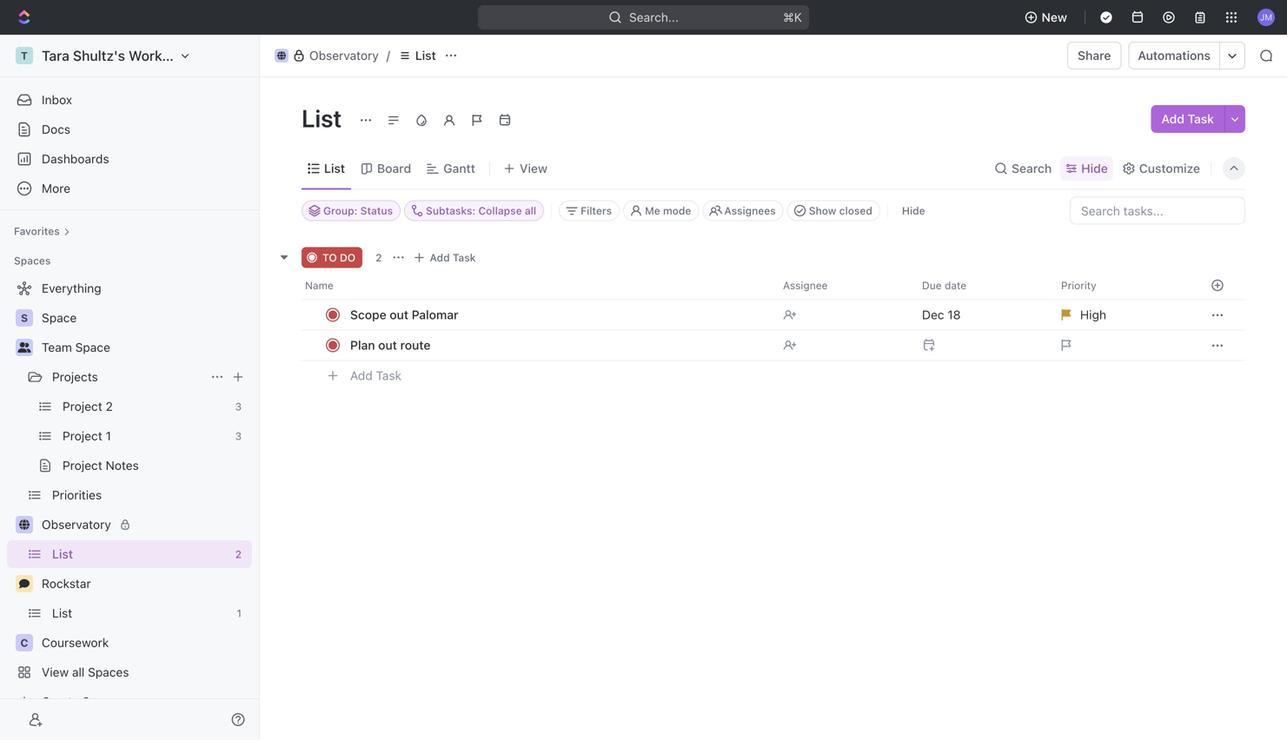 Task type: describe. For each thing, give the bounding box(es) containing it.
new
[[1042, 10, 1068, 24]]

scope
[[350, 308, 387, 322]]

2 horizontal spatial task
[[1188, 112, 1215, 126]]

list link right /
[[394, 45, 441, 66]]

create
[[42, 695, 79, 710]]

hide button
[[896, 200, 933, 221]]

globe image
[[19, 520, 30, 530]]

subtasks:
[[426, 205, 476, 217]]

1 horizontal spatial 2
[[235, 549, 242, 561]]

search...
[[630, 10, 679, 24]]

jm
[[1261, 12, 1273, 22]]

due date button
[[912, 272, 1051, 300]]

c
[[20, 637, 28, 650]]

gantt
[[444, 161, 476, 176]]

list link up the group:
[[321, 157, 345, 181]]

coursework, , element
[[16, 635, 33, 652]]

show
[[809, 205, 837, 217]]

automations button
[[1130, 43, 1220, 69]]

to do
[[323, 252, 356, 264]]

group: status
[[323, 205, 393, 217]]

list link down the rockstar link
[[52, 600, 230, 628]]

project 1 link
[[63, 423, 228, 450]]

search button
[[990, 157, 1058, 181]]

more
[[42, 181, 70, 196]]

priorities
[[52, 488, 102, 503]]

date
[[945, 280, 967, 292]]

view all spaces
[[42, 666, 129, 680]]

0 vertical spatial add task button
[[1152, 105, 1225, 133]]

me mode
[[645, 205, 692, 217]]

project 2
[[63, 400, 113, 414]]

user group image
[[18, 343, 31, 353]]

project for project 2
[[63, 400, 102, 414]]

s
[[21, 312, 28, 324]]

automations
[[1139, 48, 1211, 63]]

route
[[400, 338, 431, 353]]

share
[[1078, 48, 1112, 63]]

show closed button
[[788, 200, 881, 221]]

space for team
[[75, 340, 110, 355]]

team space
[[42, 340, 110, 355]]

project for project notes
[[63, 459, 102, 473]]

do
[[340, 252, 356, 264]]

team space link
[[42, 334, 249, 362]]

dashboards
[[42, 152, 109, 166]]

0 vertical spatial observatory link
[[270, 45, 383, 66]]

plan
[[350, 338, 375, 353]]

0 vertical spatial 1
[[106, 429, 111, 443]]

out for scope
[[390, 308, 409, 322]]

1 horizontal spatial task
[[453, 252, 476, 264]]

to
[[323, 252, 337, 264]]

docs link
[[7, 116, 252, 143]]

gantt link
[[440, 157, 476, 181]]

project 1
[[63, 429, 111, 443]]

status
[[361, 205, 393, 217]]

filters
[[581, 205, 612, 217]]

space, , element
[[16, 310, 33, 327]]

assignee button
[[773, 272, 912, 300]]

list link up the rockstar link
[[52, 541, 228, 569]]

1 horizontal spatial all
[[525, 205, 537, 217]]

project notes link
[[63, 452, 249, 480]]

shultz's
[[73, 47, 125, 64]]

1 vertical spatial add task button
[[409, 247, 483, 268]]

high button
[[1051, 300, 1190, 331]]

view for view all spaces
[[42, 666, 69, 680]]

add for the bottommost add task button
[[350, 369, 373, 383]]

assignees button
[[703, 200, 784, 221]]

assignee
[[783, 280, 828, 292]]

2 vertical spatial add task
[[350, 369, 402, 383]]

filters button
[[559, 200, 620, 221]]

inbox
[[42, 93, 72, 107]]

projects
[[52, 370, 98, 384]]

view for view
[[520, 161, 548, 176]]

/
[[387, 48, 390, 63]]

assignees
[[725, 205, 776, 217]]

scope out palomar
[[350, 308, 459, 322]]

notes
[[106, 459, 139, 473]]

Search tasks... text field
[[1071, 198, 1245, 224]]

out for plan
[[378, 338, 397, 353]]

t
[[21, 50, 28, 62]]

workspace
[[129, 47, 201, 64]]

more button
[[7, 175, 252, 203]]

collapse
[[479, 205, 522, 217]]

share button
[[1068, 42, 1122, 70]]

search
[[1012, 161, 1052, 176]]

show closed
[[809, 205, 873, 217]]



Task type: vqa. For each thing, say whether or not it's contained in the screenshot.


Task type: locate. For each thing, give the bounding box(es) containing it.
0 horizontal spatial observatory link
[[42, 511, 249, 539]]

subtasks: collapse all
[[426, 205, 537, 217]]

plan out route link
[[346, 333, 770, 358]]

0 horizontal spatial observatory
[[42, 518, 111, 532]]

view up create
[[42, 666, 69, 680]]

palomar
[[412, 308, 459, 322]]

tree containing everything
[[7, 275, 252, 716]]

create space link
[[7, 689, 249, 716]]

1 project from the top
[[63, 400, 102, 414]]

add task button down the 'subtasks:'
[[409, 247, 483, 268]]

due date
[[923, 280, 967, 292]]

0 horizontal spatial 1
[[106, 429, 111, 443]]

0 vertical spatial 3
[[235, 401, 242, 413]]

view button
[[497, 148, 554, 189]]

1 vertical spatial hide
[[902, 205, 926, 217]]

2 vertical spatial project
[[63, 459, 102, 473]]

docs
[[42, 122, 70, 137]]

favorites button
[[7, 221, 77, 242]]

1 vertical spatial 2
[[106, 400, 113, 414]]

space
[[42, 311, 77, 325], [75, 340, 110, 355], [82, 695, 117, 710]]

hide inside hide dropdown button
[[1082, 161, 1109, 176]]

0 horizontal spatial view
[[42, 666, 69, 680]]

plan out route
[[350, 338, 431, 353]]

0 vertical spatial out
[[390, 308, 409, 322]]

project
[[63, 400, 102, 414], [63, 429, 102, 443], [63, 459, 102, 473]]

0 horizontal spatial 2
[[106, 400, 113, 414]]

hide
[[1082, 161, 1109, 176], [902, 205, 926, 217]]

tara shultz's workspace, , element
[[16, 47, 33, 64]]

customize button
[[1117, 157, 1206, 181]]

view inside sidebar navigation
[[42, 666, 69, 680]]

2 vertical spatial space
[[82, 695, 117, 710]]

closed
[[840, 205, 873, 217]]

team
[[42, 340, 72, 355]]

observatory link left /
[[270, 45, 383, 66]]

2 vertical spatial add
[[350, 369, 373, 383]]

spaces down favorites
[[14, 255, 51, 267]]

1 horizontal spatial spaces
[[88, 666, 129, 680]]

3 for 2
[[235, 401, 242, 413]]

3 for 1
[[235, 430, 242, 443]]

1 vertical spatial spaces
[[88, 666, 129, 680]]

1 horizontal spatial add
[[430, 252, 450, 264]]

0 vertical spatial add
[[1162, 112, 1185, 126]]

1 3 from the top
[[235, 401, 242, 413]]

2 vertical spatial add task button
[[343, 366, 409, 387]]

mode
[[663, 205, 692, 217]]

add task up customize
[[1162, 112, 1215, 126]]

coursework link
[[42, 630, 249, 657]]

projects link
[[52, 363, 203, 391]]

1 vertical spatial out
[[378, 338, 397, 353]]

1 vertical spatial observatory link
[[42, 511, 249, 539]]

everything link
[[7, 275, 249, 303]]

priority
[[1062, 280, 1097, 292]]

spaces inside tree
[[88, 666, 129, 680]]

priorities link
[[52, 482, 249, 510]]

1 horizontal spatial 1
[[237, 608, 242, 620]]

1 vertical spatial task
[[453, 252, 476, 264]]

0 horizontal spatial task
[[376, 369, 402, 383]]

observatory link down priorities link
[[42, 511, 249, 539]]

1 horizontal spatial observatory link
[[270, 45, 383, 66]]

add task down plan
[[350, 369, 402, 383]]

view all spaces link
[[7, 659, 249, 687]]

0 vertical spatial 2
[[376, 252, 382, 264]]

0 vertical spatial view
[[520, 161, 548, 176]]

hide right the closed
[[902, 205, 926, 217]]

add task button down plan
[[343, 366, 409, 387]]

1 vertical spatial add
[[430, 252, 450, 264]]

2 horizontal spatial add
[[1162, 112, 1185, 126]]

task down plan out route
[[376, 369, 402, 383]]

coursework
[[42, 636, 109, 650]]

project down project 1
[[63, 459, 102, 473]]

observatory
[[310, 48, 379, 63], [42, 518, 111, 532]]

⌘k
[[784, 10, 803, 24]]

board
[[377, 161, 411, 176]]

tree
[[7, 275, 252, 716]]

new button
[[1018, 3, 1078, 31]]

1 horizontal spatial add task
[[430, 252, 476, 264]]

1 vertical spatial observatory
[[42, 518, 111, 532]]

sidebar navigation
[[0, 35, 263, 741]]

0 vertical spatial spaces
[[14, 255, 51, 267]]

rockstar link
[[42, 570, 249, 598]]

add
[[1162, 112, 1185, 126], [430, 252, 450, 264], [350, 369, 373, 383]]

3 project from the top
[[63, 459, 102, 473]]

view button
[[497, 157, 554, 181]]

observatory inside tree
[[42, 518, 111, 532]]

tara
[[42, 47, 69, 64]]

space up "team"
[[42, 311, 77, 325]]

observatory left /
[[310, 48, 379, 63]]

add down plan
[[350, 369, 373, 383]]

0 horizontal spatial add
[[350, 369, 373, 383]]

all right collapse
[[525, 205, 537, 217]]

jm button
[[1253, 3, 1281, 31]]

out right scope
[[390, 308, 409, 322]]

group:
[[323, 205, 358, 217]]

1 vertical spatial 1
[[237, 608, 242, 620]]

space for create
[[82, 695, 117, 710]]

add for the top add task button
[[1162, 112, 1185, 126]]

0 vertical spatial hide
[[1082, 161, 1109, 176]]

0 horizontal spatial hide
[[902, 205, 926, 217]]

project 2 link
[[63, 393, 228, 421]]

name
[[305, 280, 334, 292]]

0 vertical spatial all
[[525, 205, 537, 217]]

2 vertical spatial 2
[[235, 549, 242, 561]]

due
[[923, 280, 942, 292]]

comment image
[[19, 579, 30, 590]]

0 vertical spatial observatory
[[310, 48, 379, 63]]

high
[[1081, 308, 1107, 322]]

0 vertical spatial add task
[[1162, 112, 1215, 126]]

0 vertical spatial project
[[63, 400, 102, 414]]

2 3 from the top
[[235, 430, 242, 443]]

add task down the 'subtasks:'
[[430, 252, 476, 264]]

add task button
[[1152, 105, 1225, 133], [409, 247, 483, 268], [343, 366, 409, 387]]

0 horizontal spatial spaces
[[14, 255, 51, 267]]

spaces up create space link
[[88, 666, 129, 680]]

project up project 1
[[63, 400, 102, 414]]

out right plan
[[378, 338, 397, 353]]

hide right search
[[1082, 161, 1109, 176]]

rockstar
[[42, 577, 91, 591]]

2 inside project 2 link
[[106, 400, 113, 414]]

2 horizontal spatial 2
[[376, 252, 382, 264]]

inbox link
[[7, 86, 252, 114]]

task down the 'subtasks:'
[[453, 252, 476, 264]]

1 vertical spatial view
[[42, 666, 69, 680]]

all
[[525, 205, 537, 217], [72, 666, 85, 680]]

me
[[645, 205, 661, 217]]

project down the project 2
[[63, 429, 102, 443]]

customize
[[1140, 161, 1201, 176]]

1 horizontal spatial observatory
[[310, 48, 379, 63]]

dashboards link
[[7, 145, 252, 173]]

0 vertical spatial space
[[42, 311, 77, 325]]

list
[[415, 48, 436, 63], [302, 104, 347, 133], [324, 161, 345, 176], [52, 547, 73, 562], [52, 607, 72, 621]]

hide button
[[1061, 157, 1114, 181]]

2
[[376, 252, 382, 264], [106, 400, 113, 414], [235, 549, 242, 561]]

tara shultz's workspace
[[42, 47, 201, 64]]

1 vertical spatial 3
[[235, 430, 242, 443]]

me mode button
[[624, 200, 699, 221]]

spaces
[[14, 255, 51, 267], [88, 666, 129, 680]]

1 vertical spatial all
[[72, 666, 85, 680]]

2 project from the top
[[63, 429, 102, 443]]

add task button up customize
[[1152, 105, 1225, 133]]

observatory down priorities
[[42, 518, 111, 532]]

task up customize
[[1188, 112, 1215, 126]]

space down view all spaces
[[82, 695, 117, 710]]

add down the 'subtasks:'
[[430, 252, 450, 264]]

out
[[390, 308, 409, 322], [378, 338, 397, 353]]

name button
[[302, 272, 773, 300]]

1 horizontal spatial view
[[520, 161, 548, 176]]

all inside tree
[[72, 666, 85, 680]]

0 horizontal spatial all
[[72, 666, 85, 680]]

list link
[[394, 45, 441, 66], [321, 157, 345, 181], [52, 541, 228, 569], [52, 600, 230, 628]]

1 vertical spatial space
[[75, 340, 110, 355]]

hide inside hide button
[[902, 205, 926, 217]]

create space
[[42, 695, 117, 710]]

add up customize
[[1162, 112, 1185, 126]]

tree inside sidebar navigation
[[7, 275, 252, 716]]

2 vertical spatial task
[[376, 369, 402, 383]]

1 vertical spatial project
[[63, 429, 102, 443]]

scope out palomar link
[[346, 303, 770, 328]]

task
[[1188, 112, 1215, 126], [453, 252, 476, 264], [376, 369, 402, 383]]

observatory link
[[270, 45, 383, 66], [42, 511, 249, 539]]

space up projects
[[75, 340, 110, 355]]

space link
[[42, 304, 249, 332]]

2 horizontal spatial add task
[[1162, 112, 1215, 126]]

view inside button
[[520, 161, 548, 176]]

favorites
[[14, 225, 60, 237]]

globe image
[[277, 51, 286, 60]]

project for project 1
[[63, 429, 102, 443]]

board link
[[374, 157, 411, 181]]

0 vertical spatial task
[[1188, 112, 1215, 126]]

all up create space
[[72, 666, 85, 680]]

1 horizontal spatial hide
[[1082, 161, 1109, 176]]

view up collapse
[[520, 161, 548, 176]]

0 horizontal spatial add task
[[350, 369, 402, 383]]

1 vertical spatial add task
[[430, 252, 476, 264]]

project notes
[[63, 459, 139, 473]]



